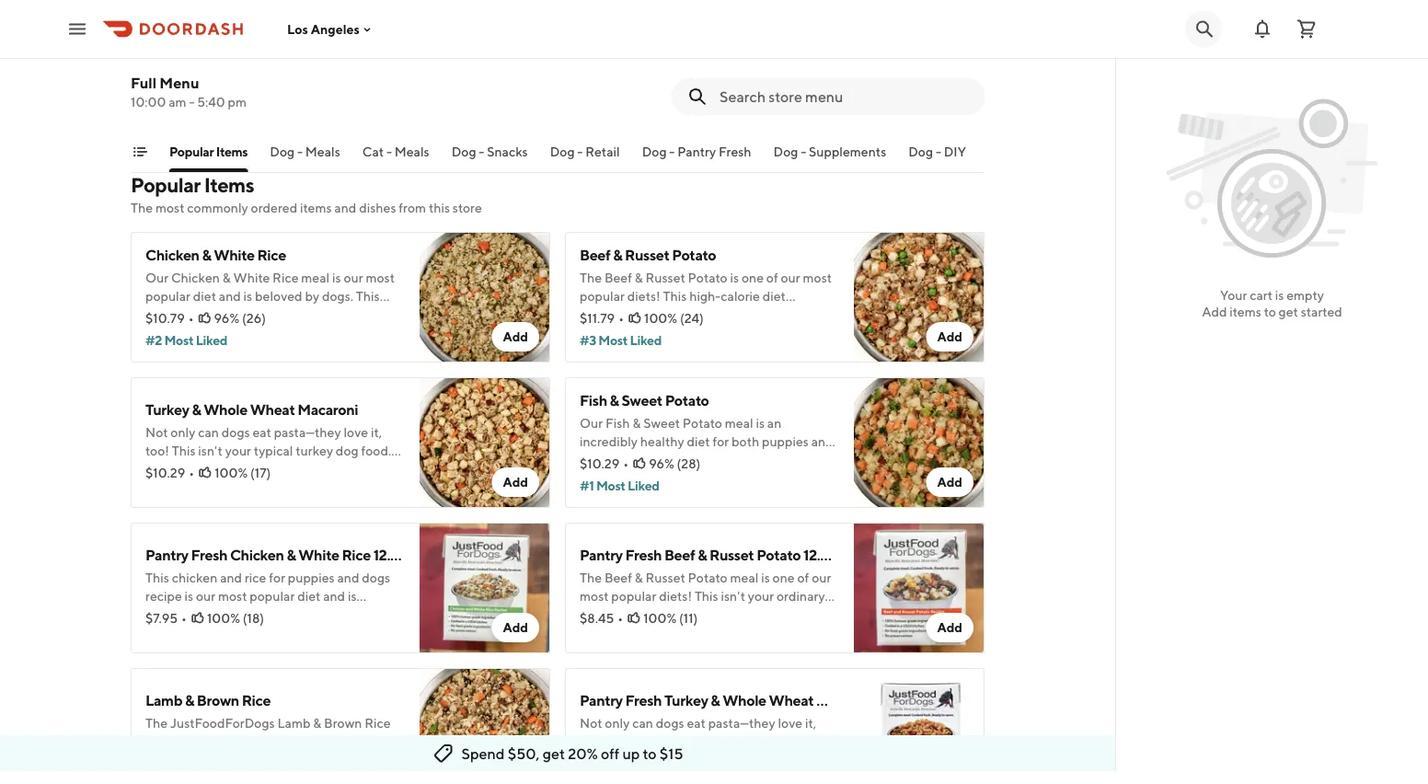 Task type: locate. For each thing, give the bounding box(es) containing it.
add button for turkey & whole wheat macaroni
[[492, 468, 539, 497]]

1 horizontal spatial items
[[1230, 304, 1262, 319]]

dog inside 'button'
[[550, 144, 575, 159]]

1 horizontal spatial meals
[[395, 144, 430, 159]]

get left 20%
[[543, 745, 565, 763]]

turkey up $15
[[664, 692, 708, 709]]

100% for russet
[[644, 311, 678, 326]]

-
[[189, 94, 195, 110], [297, 144, 303, 159], [386, 144, 392, 159], [479, 144, 484, 159], [577, 144, 583, 159], [669, 144, 675, 159], [801, 144, 807, 159], [936, 144, 941, 159]]

1 horizontal spatial get
[[1279, 304, 1299, 319]]

pantry fresh beef & russet potato 12.5 oz
[[580, 546, 847, 564]]

rice for chicken & white rice
[[257, 246, 286, 264]]

meals inside button
[[305, 144, 340, 159]]

chicken down most
[[145, 246, 199, 264]]

- inside full menu 10:00 am - 5:40 pm
[[189, 94, 195, 110]]

0 vertical spatial items
[[300, 200, 332, 215]]

from
[[399, 200, 426, 215]]

0 vertical spatial 96%
[[214, 311, 239, 326]]

and
[[334, 200, 357, 215]]

fresh inside button
[[719, 144, 752, 159]]

items down pm
[[216, 144, 248, 159]]

dog for dog - meals
[[270, 144, 295, 159]]

(24)
[[680, 311, 704, 326]]

1 vertical spatial items
[[1230, 304, 1262, 319]]

liked down 96% (26)
[[196, 333, 227, 348]]

1 horizontal spatial $10.29 •
[[580, 456, 629, 471]]

add button for fish & sweet potato
[[926, 468, 974, 497]]

brown
[[197, 692, 239, 709]]

100% left (11)
[[643, 611, 677, 626]]

dog
[[270, 144, 295, 159], [452, 144, 476, 159], [550, 144, 575, 159], [642, 144, 667, 159], [774, 144, 798, 159], [909, 144, 933, 159]]

5 dog from the left
[[774, 144, 798, 159]]

- up popular items the most commonly ordered items and dishes from this store
[[297, 144, 303, 159]]

items
[[216, 144, 248, 159], [204, 173, 254, 197]]

2 meals from the left
[[395, 144, 430, 159]]

96% for white
[[214, 311, 239, 326]]

96%
[[214, 311, 239, 326], [649, 456, 674, 471]]

- inside button
[[936, 144, 941, 159]]

rice for lamb & brown rice
[[242, 692, 271, 709]]

items inside popular items the most commonly ordered items and dishes from this store
[[300, 200, 332, 215]]

96% left (28)
[[649, 456, 674, 471]]

$12.79 •
[[145, 756, 192, 771]]

1 vertical spatial chicken
[[230, 546, 284, 564]]

fresh for pantry fresh turkey & whole wheat macaroni 12.5 oz
[[625, 692, 662, 709]]

96% (26)
[[214, 311, 266, 326]]

0 vertical spatial wheat
[[250, 401, 295, 418]]

3 dog from the left
[[550, 144, 575, 159]]

pantry for pantry fresh beef & russet potato 12.5 oz
[[580, 546, 623, 564]]

0 vertical spatial beef
[[580, 246, 611, 264]]

1 vertical spatial items
[[204, 173, 254, 197]]

pantry fresh chicken & white rice 12.5 oz
[[145, 546, 417, 564]]

#3
[[580, 333, 596, 348]]

add for pantry fresh beef & russet potato 12.5 oz
[[937, 620, 963, 635]]

0 horizontal spatial $7.95
[[145, 611, 178, 626]]

popular up most
[[131, 173, 200, 197]]

popular
[[169, 144, 214, 159], [131, 173, 200, 197]]

items for popular items
[[216, 144, 248, 159]]

snacks
[[487, 144, 528, 159]]

2 vertical spatial rice
[[242, 692, 271, 709]]

to for up
[[643, 745, 657, 763]]

most
[[164, 333, 193, 348], [599, 333, 628, 348], [596, 478, 626, 493]]

0 horizontal spatial russet
[[625, 246, 670, 264]]

96% (28)
[[649, 456, 701, 471]]

meals
[[305, 144, 340, 159], [395, 144, 430, 159]]

1 vertical spatial potato
[[665, 392, 709, 409]]

1 horizontal spatial chicken
[[230, 546, 284, 564]]

0 vertical spatial turkey
[[145, 401, 189, 418]]

popular down am
[[169, 144, 214, 159]]

beef
[[580, 246, 611, 264], [664, 546, 695, 564]]

1 horizontal spatial $10.29
[[580, 456, 620, 471]]

0 vertical spatial popular
[[169, 144, 214, 159]]

100% for whole
[[215, 465, 248, 480]]

$10.29
[[580, 456, 620, 471], [145, 465, 185, 480]]

0 vertical spatial russet
[[625, 246, 670, 264]]

dog left retail
[[550, 144, 575, 159]]

popular inside popular items the most commonly ordered items and dishes from this store
[[131, 173, 200, 197]]

1 vertical spatial 96%
[[649, 456, 674, 471]]

turkey
[[145, 401, 189, 418], [664, 692, 708, 709]]

0 horizontal spatial $10.29 •
[[145, 465, 194, 480]]

1 horizontal spatial 12.5
[[803, 546, 829, 564]]

add for beef & russet potato
[[937, 329, 963, 344]]

0 vertical spatial to
[[1264, 304, 1276, 319]]

items up commonly
[[204, 173, 254, 197]]

• up '#1 most liked'
[[623, 456, 629, 471]]

most for fish
[[596, 478, 626, 493]]

1 vertical spatial get
[[543, 745, 565, 763]]

0 horizontal spatial to
[[643, 745, 657, 763]]

to down cart
[[1264, 304, 1276, 319]]

get down is
[[1279, 304, 1299, 319]]

dog up popular items the most commonly ordered items and dishes from this store
[[270, 144, 295, 159]]

1 vertical spatial russet
[[710, 546, 754, 564]]

oz for pantry fresh beef & russet potato 12.5 oz
[[832, 546, 847, 564]]

- left snacks at the top of the page
[[479, 144, 484, 159]]

0 horizontal spatial $10.29
[[145, 465, 185, 480]]

100% left (18)
[[207, 611, 240, 626]]

dog for dog - snacks
[[452, 144, 476, 159]]

fresh for pantry fresh chicken & white rice 12.5 oz
[[191, 546, 227, 564]]

$15
[[660, 745, 683, 763]]

notification bell image
[[1252, 18, 1274, 40]]

0 horizontal spatial wheat
[[250, 401, 295, 418]]

potato for beef & russet potato
[[672, 246, 716, 264]]

5:40
[[197, 94, 225, 110]]

get
[[1279, 304, 1299, 319], [543, 745, 565, 763]]

6 dog from the left
[[909, 144, 933, 159]]

add button for beef & russet potato
[[926, 322, 974, 352]]

pantry fresh turkey & whole wheat macaroni 12.5 oz image
[[854, 668, 985, 772]]

0 horizontal spatial get
[[543, 745, 565, 763]]

dog - meals
[[270, 144, 340, 159]]

$10.29 •
[[580, 456, 629, 471], [145, 465, 194, 480]]

0 vertical spatial macaroni
[[298, 401, 358, 418]]

0 horizontal spatial white
[[214, 246, 255, 264]]

(17)
[[250, 465, 271, 480]]

liked down 96% (28)
[[628, 478, 659, 493]]

off
[[601, 745, 620, 763]]

1 vertical spatial whole
[[723, 692, 766, 709]]

items down your
[[1230, 304, 1262, 319]]

• for beef
[[618, 611, 623, 626]]

1 meals from the left
[[305, 144, 340, 159]]

dog left supplements
[[774, 144, 798, 159]]

1 horizontal spatial whole
[[723, 692, 766, 709]]

1 vertical spatial popular
[[131, 173, 200, 197]]

items inside popular items the most commonly ordered items and dishes from this store
[[204, 173, 254, 197]]

diy
[[944, 144, 966, 159]]

- right retail
[[669, 144, 675, 159]]

1 dog from the left
[[270, 144, 295, 159]]

• right $12.79
[[187, 756, 192, 771]]

dog left snacks at the top of the page
[[452, 144, 476, 159]]

most down the $11.79 •
[[599, 333, 628, 348]]

0 vertical spatial items
[[216, 144, 248, 159]]

add for fish & sweet potato
[[937, 474, 963, 490]]

add button
[[492, 322, 539, 352], [926, 322, 974, 352], [492, 468, 539, 497], [926, 468, 974, 497], [492, 613, 539, 642], [926, 613, 974, 642]]

items left and
[[300, 200, 332, 215]]

96% left (26)
[[214, 311, 239, 326]]

liked for white
[[196, 333, 227, 348]]

12.5 for rice
[[373, 546, 399, 564]]

$7.95
[[145, 611, 178, 626], [580, 756, 612, 771]]

• right $8.45
[[618, 611, 623, 626]]

0 vertical spatial $7.95
[[145, 611, 178, 626]]

- for cat - meals
[[386, 144, 392, 159]]

to inside your cart is empty add items to get started
[[1264, 304, 1276, 319]]

ordered
[[251, 200, 298, 215]]

macaroni
[[298, 401, 358, 418], [817, 692, 877, 709]]

most right #1
[[596, 478, 626, 493]]

#1 most liked
[[580, 478, 659, 493]]

0 horizontal spatial meals
[[305, 144, 340, 159]]

1 vertical spatial rice
[[342, 546, 371, 564]]

commonly
[[187, 200, 248, 215]]

full menu 10:00 am - 5:40 pm
[[131, 74, 247, 110]]

• for sweet
[[623, 456, 629, 471]]

$10.29 • left 100% (17)
[[145, 465, 194, 480]]

- for dog - snacks
[[479, 144, 484, 159]]

• for chicken
[[181, 611, 187, 626]]

dog for dog - pantry fresh
[[642, 144, 667, 159]]

items
[[300, 200, 332, 215], [1230, 304, 1262, 319]]

2 dog from the left
[[452, 144, 476, 159]]

$10.29 for turkey
[[145, 465, 185, 480]]

0 vertical spatial potato
[[672, 246, 716, 264]]

items inside your cart is empty add items to get started
[[1230, 304, 1262, 319]]

meals right cat
[[395, 144, 430, 159]]

beef up $11.79 at the top of the page
[[580, 246, 611, 264]]

- for dog - pantry fresh
[[669, 144, 675, 159]]

$10.29 • up '#1 most liked'
[[580, 456, 629, 471]]

pm
[[228, 94, 247, 110]]

most down $10.79 •
[[164, 333, 193, 348]]

- left "diy"
[[936, 144, 941, 159]]

fresh
[[719, 144, 752, 159], [191, 546, 227, 564], [625, 546, 662, 564], [625, 692, 662, 709]]

100% left (17)
[[215, 465, 248, 480]]

0 horizontal spatial 12.5
[[373, 546, 399, 564]]

beef up (11)
[[664, 546, 695, 564]]

12.5
[[373, 546, 399, 564], [803, 546, 829, 564], [880, 692, 906, 709]]

100% (11)
[[643, 611, 698, 626]]

empty
[[1287, 288, 1324, 303]]

&
[[202, 246, 211, 264], [613, 246, 622, 264], [610, 392, 619, 409], [192, 401, 201, 418], [287, 546, 296, 564], [698, 546, 707, 564], [185, 692, 194, 709], [711, 692, 720, 709]]

dog inside button
[[909, 144, 933, 159]]

1 horizontal spatial 96%
[[649, 456, 674, 471]]

sweet
[[622, 392, 663, 409]]

$10.29 for fish
[[580, 456, 620, 471]]

1 vertical spatial to
[[643, 745, 657, 763]]

dog - pantry fresh button
[[642, 143, 752, 172]]

1 vertical spatial white
[[298, 546, 339, 564]]

1 horizontal spatial $7.95
[[580, 756, 612, 771]]

• left 100% (17)
[[189, 465, 194, 480]]

0 horizontal spatial 96%
[[214, 311, 239, 326]]

chicken
[[145, 246, 199, 264], [230, 546, 284, 564]]

1 vertical spatial turkey
[[664, 692, 708, 709]]

dog - snacks button
[[452, 143, 528, 172]]

- for dog - meals
[[297, 144, 303, 159]]

meals for cat - meals
[[395, 144, 430, 159]]

100% for brown
[[212, 756, 245, 771]]

#1
[[580, 478, 594, 493]]

100% left the (24)
[[644, 311, 678, 326]]

angeles
[[311, 21, 360, 37]]

liked down 100% (24)
[[630, 333, 662, 348]]

pantry fresh beef & russet potato 12.5 oz image
[[854, 523, 985, 653]]

chicken up (18)
[[230, 546, 284, 564]]

the
[[131, 200, 153, 215]]

add inside your cart is empty add items to get started
[[1202, 304, 1227, 319]]

1 vertical spatial $7.95
[[580, 756, 612, 771]]

100% (18)
[[207, 611, 264, 626]]

show menu categories image
[[133, 145, 147, 159]]

oz for pantry fresh chicken & white rice 12.5 oz
[[402, 546, 417, 564]]

dog left "diy"
[[909, 144, 933, 159]]

$7.95 left up
[[580, 756, 612, 771]]

liked for russet
[[630, 333, 662, 348]]

wheat
[[250, 401, 295, 418], [769, 692, 814, 709]]

russet
[[625, 246, 670, 264], [710, 546, 754, 564]]

0 vertical spatial whole
[[204, 401, 247, 418]]

• for whole
[[189, 465, 194, 480]]

0 vertical spatial chicken
[[145, 246, 199, 264]]

- right cat
[[386, 144, 392, 159]]

$11.79 •
[[580, 311, 624, 326]]

pantry fresh turkey & whole wheat macaroni 12.5 oz
[[580, 692, 923, 709]]

$10.29 left 100% (17)
[[145, 465, 185, 480]]

- right am
[[189, 94, 195, 110]]

1 horizontal spatial wheat
[[769, 692, 814, 709]]

store
[[453, 200, 482, 215]]

• up #2 most liked
[[188, 311, 194, 326]]

1 horizontal spatial macaroni
[[817, 692, 877, 709]]

4 dog from the left
[[642, 144, 667, 159]]

100% left (9)
[[212, 756, 245, 771]]

turkey down #2
[[145, 401, 189, 418]]

Item Search search field
[[720, 87, 970, 107]]

dog - supplements
[[774, 144, 887, 159]]

meals up popular items the most commonly ordered items and dishes from this store
[[305, 144, 340, 159]]

• left 100% (18)
[[181, 611, 187, 626]]

1 horizontal spatial oz
[[832, 546, 847, 564]]

started
[[1301, 304, 1343, 319]]

• for white
[[188, 311, 194, 326]]

1 horizontal spatial to
[[1264, 304, 1276, 319]]

0 vertical spatial rice
[[257, 246, 286, 264]]

1 vertical spatial beef
[[664, 546, 695, 564]]

$10.29 • for fish
[[580, 456, 629, 471]]

pantry for pantry fresh turkey & whole wheat macaroni 12.5 oz
[[580, 692, 623, 709]]

• up #3 most liked
[[619, 311, 624, 326]]

meals inside 'button'
[[395, 144, 430, 159]]

pantry
[[678, 144, 716, 159], [145, 546, 188, 564], [580, 546, 623, 564], [580, 692, 623, 709]]

0 horizontal spatial items
[[300, 200, 332, 215]]

- left supplements
[[801, 144, 807, 159]]

to right up
[[643, 745, 657, 763]]

$10.29 up #1
[[580, 456, 620, 471]]

rice
[[257, 246, 286, 264], [342, 546, 371, 564], [242, 692, 271, 709]]

0 vertical spatial get
[[1279, 304, 1299, 319]]

dog right retail
[[642, 144, 667, 159]]

•
[[188, 311, 194, 326], [619, 311, 624, 326], [623, 456, 629, 471], [189, 465, 194, 480], [181, 611, 187, 626], [618, 611, 623, 626], [187, 756, 192, 771]]

$7.95 left 100% (18)
[[145, 611, 178, 626]]

0 horizontal spatial turkey
[[145, 401, 189, 418]]

12.5 for potato
[[803, 546, 829, 564]]

0 horizontal spatial oz
[[402, 546, 417, 564]]

cat - meals button
[[362, 143, 430, 172]]

fresh for pantry fresh beef & russet potato 12.5 oz
[[625, 546, 662, 564]]

0 horizontal spatial chicken
[[145, 246, 199, 264]]

- left retail
[[577, 144, 583, 159]]



Task type: vqa. For each thing, say whether or not it's contained in the screenshot.


Task type: describe. For each thing, give the bounding box(es) containing it.
cat
[[362, 144, 384, 159]]

1 vertical spatial wheat
[[769, 692, 814, 709]]

add button for pantry fresh beef & russet potato 12.5 oz
[[926, 613, 974, 642]]

$10.79
[[145, 311, 185, 326]]

- for dog - retail
[[577, 144, 583, 159]]

beef & russet potato
[[580, 246, 716, 264]]

lamb
[[145, 692, 182, 709]]

dog - retail button
[[550, 143, 620, 172]]

open menu image
[[66, 18, 88, 40]]

beef & russet potato image
[[854, 232, 985, 363]]

dishes
[[359, 200, 396, 215]]

10:00
[[131, 94, 166, 110]]

most for chicken
[[164, 333, 193, 348]]

get inside your cart is empty add items to get started
[[1279, 304, 1299, 319]]

0 horizontal spatial whole
[[204, 401, 247, 418]]

0 horizontal spatial beef
[[580, 246, 611, 264]]

lamb & brown rice image
[[420, 668, 550, 772]]

1 horizontal spatial russet
[[710, 546, 754, 564]]

spend
[[462, 745, 505, 763]]

100% for beef
[[643, 611, 677, 626]]

up
[[623, 745, 640, 763]]

• for russet
[[619, 311, 624, 326]]

$8.45
[[580, 611, 614, 626]]

dog - pantry fresh
[[642, 144, 752, 159]]

meals for dog - meals
[[305, 144, 340, 159]]

chicken & white rice
[[145, 246, 286, 264]]

add for turkey & whole wheat macaroni
[[503, 474, 528, 490]]

is
[[1276, 288, 1284, 303]]

to for items
[[1264, 304, 1276, 319]]

(18)
[[243, 611, 264, 626]]

pantry inside dog - pantry fresh button
[[678, 144, 716, 159]]

los angeles button
[[287, 21, 375, 37]]

(11)
[[679, 611, 698, 626]]

full
[[131, 74, 157, 92]]

#2
[[145, 333, 162, 348]]

add for chicken & white rice
[[503, 329, 528, 344]]

turkey & whole wheat macaroni image
[[420, 377, 550, 508]]

menu
[[160, 74, 199, 92]]

potato for fish & sweet potato
[[665, 392, 709, 409]]

liked for sweet
[[628, 478, 659, 493]]

your
[[1220, 288, 1247, 303]]

• for brown
[[187, 756, 192, 771]]

$11.79
[[580, 311, 615, 326]]

0 items, open order cart image
[[1296, 18, 1318, 40]]

(9)
[[248, 756, 265, 771]]

your cart is empty add items to get started
[[1202, 288, 1343, 319]]

cat - meals
[[362, 144, 430, 159]]

dog - snacks
[[452, 144, 528, 159]]

dog - diy button
[[909, 143, 966, 172]]

(26)
[[242, 311, 266, 326]]

lamb & brown rice
[[145, 692, 271, 709]]

am
[[169, 94, 186, 110]]

add for pantry fresh chicken & white rice 12.5 oz
[[503, 620, 528, 635]]

1 horizontal spatial turkey
[[664, 692, 708, 709]]

popular items
[[169, 144, 248, 159]]

$12.79
[[145, 756, 183, 771]]

cart
[[1250, 288, 1273, 303]]

add button for chicken & white rice
[[492, 322, 539, 352]]

96% for sweet
[[649, 456, 674, 471]]

2 vertical spatial potato
[[757, 546, 801, 564]]

#3 most liked
[[580, 333, 662, 348]]

0 vertical spatial white
[[214, 246, 255, 264]]

$8.45 •
[[580, 611, 623, 626]]

pantry for pantry fresh chicken & white rice 12.5 oz
[[145, 546, 188, 564]]

100% (9)
[[212, 756, 265, 771]]

supplements
[[809, 144, 887, 159]]

- for dog - supplements
[[801, 144, 807, 159]]

spend $50, get 20% off up to $15
[[462, 745, 683, 763]]

1 vertical spatial macaroni
[[817, 692, 877, 709]]

dog - diy
[[909, 144, 966, 159]]

100% (17)
[[215, 465, 271, 480]]

$10.79 •
[[145, 311, 194, 326]]

$10.29 • for turkey
[[145, 465, 194, 480]]

$7.95 for $7.95 •
[[145, 611, 178, 626]]

#2 most liked
[[145, 333, 227, 348]]

$7.95 •
[[145, 611, 187, 626]]

los
[[287, 21, 308, 37]]

dog - supplements button
[[774, 143, 887, 172]]

(28)
[[677, 456, 701, 471]]

fish
[[580, 392, 607, 409]]

100% (24)
[[644, 311, 704, 326]]

popular for popular items
[[169, 144, 214, 159]]

100% for chicken
[[207, 611, 240, 626]]

most
[[155, 200, 184, 215]]

dog - meals button
[[270, 143, 340, 172]]

dog for dog - diy
[[909, 144, 933, 159]]

popular for popular items the most commonly ordered items and dishes from this store
[[131, 173, 200, 197]]

chicken & white rice image
[[420, 232, 550, 363]]

turkey & whole wheat macaroni
[[145, 401, 358, 418]]

los angeles
[[287, 21, 360, 37]]

items for popular items the most commonly ordered items and dishes from this store
[[204, 173, 254, 197]]

dog - retail
[[550, 144, 620, 159]]

fish & sweet potato
[[580, 392, 709, 409]]

fish & sweet potato image
[[854, 377, 985, 508]]

this
[[429, 200, 450, 215]]

pantry fresh chicken & white rice 12.5 oz image
[[420, 523, 550, 653]]

retail
[[586, 144, 620, 159]]

1 horizontal spatial beef
[[664, 546, 695, 564]]

dog for dog - supplements
[[774, 144, 798, 159]]

$50,
[[508, 745, 540, 763]]

2 horizontal spatial oz
[[908, 692, 923, 709]]

$7.95 for $7.95
[[580, 756, 612, 771]]

20%
[[568, 745, 598, 763]]

1 horizontal spatial white
[[298, 546, 339, 564]]

dog for dog - retail
[[550, 144, 575, 159]]

popular items the most commonly ordered items and dishes from this store
[[131, 173, 482, 215]]

most for beef
[[599, 333, 628, 348]]

2 horizontal spatial 12.5
[[880, 692, 906, 709]]

- for dog - diy
[[936, 144, 941, 159]]

0 horizontal spatial macaroni
[[298, 401, 358, 418]]

add button for pantry fresh chicken & white rice 12.5 oz
[[492, 613, 539, 642]]



